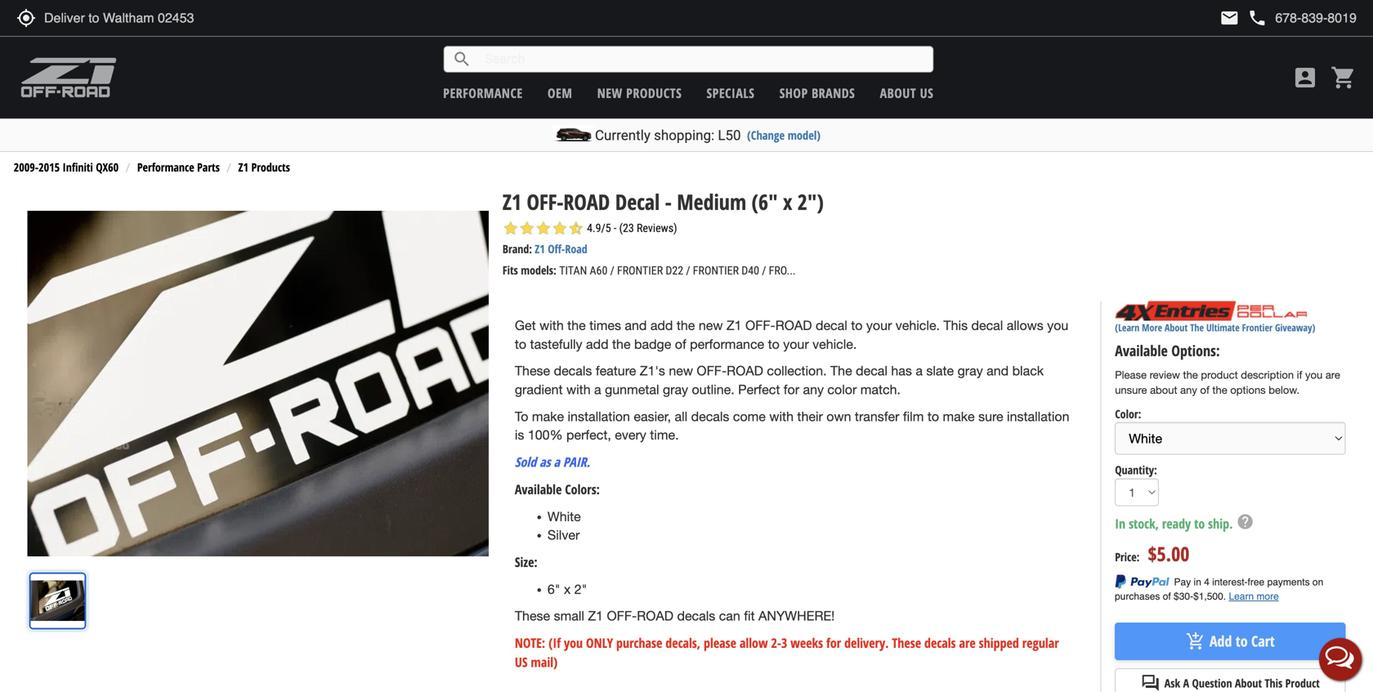 Task type: vqa. For each thing, say whether or not it's contained in the screenshot.
left x
yes



Task type: locate. For each thing, give the bounding box(es) containing it.
0 vertical spatial for
[[784, 382, 800, 397]]

easier,
[[634, 409, 671, 424]]

this inside get with the times and add the new z1 off-road decal to your vehicle. this decal allows you to tastefully add the badge of performance to your vehicle.
[[944, 318, 968, 333]]

1 horizontal spatial any
[[1181, 384, 1198, 396]]

get with the times and add the new z1 off-road decal to your vehicle. this decal allows you to tastefully add the badge of performance to your vehicle.
[[515, 318, 1069, 352]]

0 horizontal spatial any
[[803, 382, 824, 397]]

with inside get with the times and add the new z1 off-road decal to your vehicle. this decal allows you to tastefully add the badge of performance to your vehicle.
[[540, 318, 564, 333]]

1 vertical spatial vehicle.
[[813, 337, 857, 352]]

road up collection. in the right of the page
[[776, 318, 812, 333]]

white silver
[[548, 509, 581, 543]]

1 vertical spatial are
[[959, 634, 976, 652]]

0 horizontal spatial with
[[540, 318, 564, 333]]

0 vertical spatial with
[[540, 318, 564, 333]]

off-
[[548, 241, 565, 257]]

as
[[540, 453, 551, 471]]

price: $5.00
[[1115, 541, 1190, 567]]

performance inside get with the times and add the new z1 off-road decal to your vehicle. this decal allows you to tastefully add the badge of performance to your vehicle.
[[690, 337, 764, 352]]

1 horizontal spatial decal
[[856, 363, 888, 379]]

installation up perfect,
[[568, 409, 630, 424]]

these for these decals feature z1's new off-road collection. the decal has a slate gray and black gradient with a gunmetal gray outline. perfect for any color match.
[[515, 363, 550, 379]]

off- up 'off-'
[[527, 187, 564, 216]]

this
[[944, 318, 968, 333], [1265, 675, 1283, 691]]

1 / from the left
[[610, 264, 615, 278]]

z1 down d40
[[727, 318, 742, 333]]

0 vertical spatial gray
[[958, 363, 983, 379]]

to up collection. in the right of the page
[[768, 337, 780, 352]]

these up gradient
[[515, 363, 550, 379]]

3
[[781, 634, 787, 652]]

/ right d40
[[762, 264, 766, 278]]

please
[[1115, 369, 1147, 381]]

off- inside z1 off-road decal - medium (6" x 2") star star star star star_half 4.9/5 - (23 reviews) brand: z1 off-road fits models: titan a60 / frontier d22 / frontier d40 / fro...
[[527, 187, 564, 216]]

qx60
[[96, 159, 119, 175]]

1 horizontal spatial frontier
[[693, 264, 739, 278]]

0 horizontal spatial make
[[532, 409, 564, 424]]

0 vertical spatial this
[[944, 318, 968, 333]]

to inside the to make installation easier, all decals come with their own transfer film to make sure installation is 100% perfect, every time.
[[928, 409, 939, 424]]

a down feature
[[594, 382, 601, 397]]

0 horizontal spatial and
[[625, 318, 647, 333]]

0 horizontal spatial frontier
[[617, 264, 663, 278]]

0 horizontal spatial are
[[959, 634, 976, 652]]

0 vertical spatial you
[[1047, 318, 1069, 333]]

of right badge
[[675, 337, 686, 352]]

frontier left d40
[[693, 264, 739, 278]]

decal up collection. in the right of the page
[[816, 318, 848, 333]]

1 vertical spatial this
[[1265, 675, 1283, 691]]

2 vertical spatial a
[[554, 453, 560, 471]]

1 vertical spatial gray
[[663, 382, 688, 397]]

and left black
[[987, 363, 1009, 379]]

0 vertical spatial of
[[675, 337, 686, 352]]

1 vertical spatial these
[[515, 609, 550, 624]]

1 horizontal spatial with
[[567, 382, 591, 397]]

off- up outline.
[[697, 363, 727, 379]]

are left shipped at the right
[[959, 634, 976, 652]]

2 vertical spatial with
[[770, 409, 794, 424]]

1 vertical spatial with
[[567, 382, 591, 397]]

0 horizontal spatial about
[[880, 84, 917, 102]]

sold
[[515, 453, 536, 471]]

product
[[1286, 675, 1320, 691]]

vehicle. up has
[[896, 318, 940, 333]]

in stock, ready to ship. help
[[1115, 513, 1254, 533]]

1 installation from the left
[[568, 409, 630, 424]]

a right as
[[554, 453, 560, 471]]

0 horizontal spatial for
[[784, 382, 800, 397]]

off- inside these decals feature z1's new off-road collection. the decal has a slate gray and black gradient with a gunmetal gray outline. perfect for any color match.
[[697, 363, 727, 379]]

and inside get with the times and add the new z1 off-road decal to your vehicle. this decal allows you to tastefully add the badge of performance to your vehicle.
[[625, 318, 647, 333]]

infiniti
[[63, 159, 93, 175]]

road up perfect
[[727, 363, 763, 379]]

are
[[1326, 369, 1341, 381], [959, 634, 976, 652]]

(6"
[[752, 187, 778, 216]]

0 vertical spatial and
[[625, 318, 647, 333]]

2 vertical spatial about
[[1235, 675, 1262, 691]]

2 frontier from the left
[[693, 264, 739, 278]]

2 horizontal spatial /
[[762, 264, 766, 278]]

1 vertical spatial performance
[[690, 337, 764, 352]]

frontier left d22 at the left top
[[617, 264, 663, 278]]

decal left allows
[[972, 318, 1003, 333]]

1 horizontal spatial your
[[866, 318, 892, 333]]

x inside z1 off-road decal - medium (6" x 2") star star star star star_half 4.9/5 - (23 reviews) brand: z1 off-road fits models: titan a60 / frontier d22 / frontier d40 / fro...
[[783, 187, 792, 216]]

about
[[880, 84, 917, 102], [1165, 321, 1188, 334], [1235, 675, 1262, 691]]

any inside these decals feature z1's new off-road collection. the decal has a slate gray and black gradient with a gunmetal gray outline. perfect for any color match.
[[803, 382, 824, 397]]

0 horizontal spatial the
[[831, 363, 852, 379]]

performance parts link
[[137, 159, 220, 175]]

available inside (learn more about the ultimate frontier giveaway) available options: please review the product description if you are unsure about any of the options below.
[[1115, 341, 1168, 361]]

has
[[891, 363, 912, 379]]

Search search field
[[472, 47, 933, 72]]

to right film
[[928, 409, 939, 424]]

2 / from the left
[[686, 264, 690, 278]]

is
[[515, 428, 524, 443]]

size:
[[515, 553, 538, 571]]

about right question
[[1235, 675, 1262, 691]]

1 vertical spatial the
[[831, 363, 852, 379]]

these right delivery.
[[892, 634, 921, 652]]

you right if
[[1306, 369, 1323, 381]]

available down more
[[1115, 341, 1168, 361]]

weeks
[[791, 634, 823, 652]]

z1 off-road link
[[535, 241, 588, 257]]

0 vertical spatial these
[[515, 363, 550, 379]]

decals left shipped at the right
[[925, 634, 956, 652]]

below.
[[1269, 384, 1300, 396]]

make up 100%
[[532, 409, 564, 424]]

1 vertical spatial a
[[594, 382, 601, 397]]

x
[[783, 187, 792, 216], [564, 582, 571, 597]]

0 horizontal spatial x
[[564, 582, 571, 597]]

road
[[564, 187, 610, 216], [776, 318, 812, 333], [727, 363, 763, 379], [637, 609, 674, 624]]

installation down black
[[1007, 409, 1070, 424]]

1 vertical spatial for
[[826, 634, 841, 652]]

add_shopping_cart add to cart
[[1186, 632, 1275, 652]]

1 vertical spatial of
[[1200, 384, 1210, 396]]

1 horizontal spatial you
[[1047, 318, 1069, 333]]

0 vertical spatial x
[[783, 187, 792, 216]]

2 horizontal spatial a
[[916, 363, 923, 379]]

0 vertical spatial about
[[880, 84, 917, 102]]

decals down outline.
[[691, 409, 730, 424]]

for
[[784, 382, 800, 397], [826, 634, 841, 652]]

us
[[515, 653, 528, 671]]

decals down tastefully
[[554, 363, 592, 379]]

quantity:
[[1115, 462, 1157, 478]]

shop brands link
[[780, 84, 855, 102]]

1 horizontal spatial and
[[987, 363, 1009, 379]]

new up outline.
[[699, 318, 723, 333]]

fits
[[503, 262, 518, 278]]

add up badge
[[651, 318, 673, 333]]

1 horizontal spatial of
[[1200, 384, 1210, 396]]

1 horizontal spatial new
[[669, 363, 693, 379]]

you inside note: (if you only purchase decals, please allow 2-3 weeks for delivery. these decals are shipped regular us mail)
[[564, 634, 583, 652]]

2 horizontal spatial new
[[699, 318, 723, 333]]

/ right d22 at the left top
[[686, 264, 690, 278]]

1 horizontal spatial performance
[[690, 337, 764, 352]]

with up tastefully
[[540, 318, 564, 333]]

unsure
[[1115, 384, 1147, 396]]

new inside these decals feature z1's new off-road collection. the decal has a slate gray and black gradient with a gunmetal gray outline. perfect for any color match.
[[669, 363, 693, 379]]

you right allows
[[1047, 318, 1069, 333]]

x left '2")' on the right top of page
[[783, 187, 792, 216]]

1 vertical spatial about
[[1165, 321, 1188, 334]]

2 horizontal spatial about
[[1235, 675, 1262, 691]]

performance
[[443, 84, 523, 102], [690, 337, 764, 352]]

0 vertical spatial available
[[1115, 341, 1168, 361]]

performance down search on the left
[[443, 84, 523, 102]]

0 horizontal spatial of
[[675, 337, 686, 352]]

2 horizontal spatial you
[[1306, 369, 1323, 381]]

your
[[866, 318, 892, 333], [783, 337, 809, 352]]

gray right slate
[[958, 363, 983, 379]]

a right has
[[916, 363, 923, 379]]

2009-2015 infiniti qx60 link
[[14, 159, 119, 175]]

make
[[532, 409, 564, 424], [943, 409, 975, 424]]

you
[[1047, 318, 1069, 333], [1306, 369, 1323, 381], [564, 634, 583, 652]]

the up "options:"
[[1190, 321, 1204, 334]]

fro...
[[769, 264, 796, 278]]

your up has
[[866, 318, 892, 333]]

new inside get with the times and add the new z1 off-road decal to your vehicle. this decal allows you to tastefully add the badge of performance to your vehicle.
[[699, 318, 723, 333]]

available
[[1115, 341, 1168, 361], [515, 481, 562, 498]]

1 horizontal spatial for
[[826, 634, 841, 652]]

times
[[590, 318, 621, 333]]

0 vertical spatial add
[[651, 318, 673, 333]]

vehicle. up color
[[813, 337, 857, 352]]

1 vertical spatial your
[[783, 337, 809, 352]]

decal up match.
[[856, 363, 888, 379]]

2 vertical spatial these
[[892, 634, 921, 652]]

1 horizontal spatial /
[[686, 264, 690, 278]]

delivery.
[[845, 634, 889, 652]]

these up note:
[[515, 609, 550, 624]]

with left the their on the bottom right of page
[[770, 409, 794, 424]]

z1 products link
[[238, 159, 290, 175]]

the down d22 at the left top
[[677, 318, 695, 333]]

z1 up brand:
[[503, 187, 522, 216]]

gunmetal
[[605, 382, 659, 397]]

outline.
[[692, 382, 735, 397]]

1 vertical spatial add
[[586, 337, 609, 352]]

2015
[[39, 159, 60, 175]]

2 vertical spatial new
[[669, 363, 693, 379]]

decals
[[554, 363, 592, 379], [691, 409, 730, 424], [677, 609, 716, 624], [925, 634, 956, 652]]

about right more
[[1165, 321, 1188, 334]]

1 frontier from the left
[[617, 264, 663, 278]]

parts
[[197, 159, 220, 175]]

0 horizontal spatial this
[[944, 318, 968, 333]]

mail link
[[1220, 8, 1240, 28]]

available down as
[[515, 481, 562, 498]]

this up slate
[[944, 318, 968, 333]]

you inside get with the times and add the new z1 off-road decal to your vehicle. this decal allows you to tastefully add the badge of performance to your vehicle.
[[1047, 318, 1069, 333]]

of inside (learn more about the ultimate frontier giveaway) available options: please review the product description if you are unsure about any of the options below.
[[1200, 384, 1210, 396]]

decals up "decals,"
[[677, 609, 716, 624]]

these
[[515, 363, 550, 379], [515, 609, 550, 624], [892, 634, 921, 652]]

0 vertical spatial new
[[597, 84, 623, 102]]

z1 left 'off-'
[[535, 241, 545, 257]]

decals inside these decals feature z1's new off-road collection. the decal has a slate gray and black gradient with a gunmetal gray outline. perfect for any color match.
[[554, 363, 592, 379]]

about inside ask a question about this product link
[[1235, 675, 1262, 691]]

1 vertical spatial available
[[515, 481, 562, 498]]

these for these small z1 off-road decals can fit anywhere!
[[515, 609, 550, 624]]

/ right a60 at the left top of the page
[[610, 264, 615, 278]]

specials link
[[707, 84, 755, 102]]

mail)
[[531, 653, 558, 671]]

0 vertical spatial vehicle.
[[896, 318, 940, 333]]

0 vertical spatial the
[[1190, 321, 1204, 334]]

these inside these decals feature z1's new off-road collection. the decal has a slate gray and black gradient with a gunmetal gray outline. perfect for any color match.
[[515, 363, 550, 379]]

allow
[[740, 634, 768, 652]]

performance up outline.
[[690, 337, 764, 352]]

0 horizontal spatial you
[[564, 634, 583, 652]]

any right about
[[1181, 384, 1198, 396]]

0 vertical spatial are
[[1326, 369, 1341, 381]]

the
[[567, 318, 586, 333], [677, 318, 695, 333], [612, 337, 631, 352], [1183, 369, 1198, 381], [1213, 384, 1228, 396]]

0 horizontal spatial /
[[610, 264, 615, 278]]

new left the products
[[597, 84, 623, 102]]

any down collection. in the right of the page
[[803, 382, 824, 397]]

1 vertical spatial x
[[564, 582, 571, 597]]

slate
[[926, 363, 954, 379]]

for right weeks
[[826, 634, 841, 652]]

1 horizontal spatial x
[[783, 187, 792, 216]]

for down collection. in the right of the page
[[784, 382, 800, 397]]

1 horizontal spatial available
[[1115, 341, 1168, 361]]

1 star from the left
[[503, 220, 519, 237]]

the down the times
[[612, 337, 631, 352]]

x left 2"
[[564, 582, 571, 597]]

all
[[675, 409, 688, 424]]

performance parts
[[137, 159, 220, 175]]

get
[[515, 318, 536, 333]]

road up purchase
[[637, 609, 674, 624]]

1 vertical spatial new
[[699, 318, 723, 333]]

this left product on the right bottom of the page
[[1265, 675, 1283, 691]]

about left us
[[880, 84, 917, 102]]

2 make from the left
[[943, 409, 975, 424]]

your up collection. in the right of the page
[[783, 337, 809, 352]]

add
[[651, 318, 673, 333], [586, 337, 609, 352]]

to left the ship.
[[1194, 515, 1205, 533]]

with
[[540, 318, 564, 333], [567, 382, 591, 397], [770, 409, 794, 424]]

perfect
[[738, 382, 780, 397]]

0 horizontal spatial a
[[554, 453, 560, 471]]

off- inside get with the times and add the new z1 off-road decal to your vehicle. this decal allows you to tastefully add the badge of performance to your vehicle.
[[746, 318, 776, 333]]

you right (if
[[564, 634, 583, 652]]

3 / from the left
[[762, 264, 766, 278]]

z1 right small
[[588, 609, 603, 624]]

off- down d40
[[746, 318, 776, 333]]

1 horizontal spatial installation
[[1007, 409, 1070, 424]]

0 horizontal spatial gray
[[663, 382, 688, 397]]

these decals feature z1's new off-road collection. the decal has a slate gray and black gradient with a gunmetal gray outline. perfect for any color match.
[[515, 363, 1044, 397]]

0 vertical spatial a
[[916, 363, 923, 379]]

a
[[916, 363, 923, 379], [594, 382, 601, 397], [554, 453, 560, 471]]

new
[[597, 84, 623, 102], [699, 318, 723, 333], [669, 363, 693, 379]]

2 horizontal spatial with
[[770, 409, 794, 424]]

0 horizontal spatial new
[[597, 84, 623, 102]]

/
[[610, 264, 615, 278], [686, 264, 690, 278], [762, 264, 766, 278]]

silver
[[548, 528, 580, 543]]

1 horizontal spatial the
[[1190, 321, 1204, 334]]

ultimate
[[1207, 321, 1240, 334]]

1 vertical spatial and
[[987, 363, 1009, 379]]

make left sure
[[943, 409, 975, 424]]

the up color
[[831, 363, 852, 379]]

tastefully
[[530, 337, 582, 352]]

1 horizontal spatial are
[[1326, 369, 1341, 381]]

0 horizontal spatial available
[[515, 481, 562, 498]]

cart
[[1252, 632, 1275, 652]]

are inside (learn more about the ultimate frontier giveaway) available options: please review the product description if you are unsure about any of the options below.
[[1326, 369, 1341, 381]]

gray up all
[[663, 382, 688, 397]]

of down product
[[1200, 384, 1210, 396]]

you inside (learn more about the ultimate frontier giveaway) available options: please review the product description if you are unsure about any of the options below.
[[1306, 369, 1323, 381]]

add down the times
[[586, 337, 609, 352]]

1 horizontal spatial about
[[1165, 321, 1188, 334]]

1 vertical spatial you
[[1306, 369, 1323, 381]]

are right if
[[1326, 369, 1341, 381]]

with inside these decals feature z1's new off-road collection. the decal has a slate gray and black gradient with a gunmetal gray outline. perfect for any color match.
[[567, 382, 591, 397]]

1 horizontal spatial make
[[943, 409, 975, 424]]

white
[[548, 509, 581, 524]]

2 star from the left
[[519, 220, 535, 237]]

0 horizontal spatial installation
[[568, 409, 630, 424]]

and up badge
[[625, 318, 647, 333]]

0 horizontal spatial vehicle.
[[813, 337, 857, 352]]

medium
[[677, 187, 746, 216]]

0 vertical spatial performance
[[443, 84, 523, 102]]

2 vertical spatial you
[[564, 634, 583, 652]]

about us
[[880, 84, 934, 102]]

in
[[1115, 515, 1126, 533]]

new right the 'z1's'
[[669, 363, 693, 379]]

with right gradient
[[567, 382, 591, 397]]

road up star_half
[[564, 187, 610, 216]]

search
[[452, 49, 472, 69]]

to
[[851, 318, 863, 333], [515, 337, 527, 352], [768, 337, 780, 352], [928, 409, 939, 424], [1194, 515, 1205, 533], [1236, 632, 1248, 652]]

z1 motorsports logo image
[[20, 57, 117, 98]]



Task type: describe. For each thing, give the bounding box(es) containing it.
if
[[1297, 369, 1303, 381]]

off- up purchase
[[607, 609, 637, 624]]

(learn more about the ultimate frontier giveaway) link
[[1115, 321, 1316, 334]]

about us link
[[880, 84, 934, 102]]

fit
[[744, 609, 755, 624]]

0 vertical spatial your
[[866, 318, 892, 333]]

d22
[[666, 264, 684, 278]]

-
[[665, 187, 672, 216]]

to right add
[[1236, 632, 1248, 652]]

2009-
[[14, 159, 39, 175]]

shopping_cart link
[[1327, 65, 1357, 91]]

time.
[[650, 428, 679, 443]]

add
[[1210, 632, 1232, 652]]

the down "options:"
[[1183, 369, 1198, 381]]

ask a question about this product
[[1165, 675, 1320, 691]]

2 horizontal spatial decal
[[972, 318, 1003, 333]]

match.
[[861, 382, 901, 397]]

their
[[797, 409, 823, 424]]

for inside note: (if you only purchase decals, please allow 2-3 weeks for delivery. these decals are shipped regular us mail)
[[826, 634, 841, 652]]

anywhere!
[[759, 609, 835, 624]]

(change model) link
[[747, 127, 821, 143]]

description
[[1241, 369, 1294, 381]]

(learn
[[1115, 321, 1140, 334]]

please
[[704, 634, 737, 652]]

perfect,
[[567, 428, 611, 443]]

oem
[[548, 84, 573, 102]]

of inside get with the times and add the new z1 off-road decal to your vehicle. this decal allows you to tastefully add the badge of performance to your vehicle.
[[675, 337, 686, 352]]

pair.
[[563, 453, 590, 471]]

review
[[1150, 369, 1180, 381]]

to inside in stock, ready to ship. help
[[1194, 515, 1205, 533]]

transfer
[[855, 409, 900, 424]]

(learn more about the ultimate frontier giveaway) available options: please review the product description if you are unsure about any of the options below.
[[1115, 321, 1341, 396]]

3 star from the left
[[535, 220, 552, 237]]

0 horizontal spatial performance
[[443, 84, 523, 102]]

1 horizontal spatial gray
[[958, 363, 983, 379]]

about inside (learn more about the ultimate frontier giveaway) available options: please review the product description if you are unsure about any of the options below.
[[1165, 321, 1188, 334]]

4 star from the left
[[552, 220, 568, 237]]

note: (if you only purchase decals, please allow 2-3 weeks for delivery. these decals are shipped regular us mail)
[[515, 634, 1059, 671]]

model)
[[788, 127, 821, 143]]

road inside get with the times and add the new z1 off-road decal to your vehicle. this decal allows you to tastefully add the badge of performance to your vehicle.
[[776, 318, 812, 333]]

mail
[[1220, 8, 1240, 28]]

options:
[[1172, 341, 1220, 361]]

2 installation from the left
[[1007, 409, 1070, 424]]

decal
[[615, 187, 660, 216]]

the inside (learn more about the ultimate frontier giveaway) available options: please review the product description if you are unsure about any of the options below.
[[1190, 321, 1204, 334]]

l50
[[718, 127, 741, 143]]

ask a question about this product link
[[1115, 669, 1346, 692]]

0 horizontal spatial add
[[586, 337, 609, 352]]

giveaway)
[[1275, 321, 1316, 334]]

1 horizontal spatial this
[[1265, 675, 1283, 691]]

with inside the to make installation easier, all decals come with their own transfer film to make sure installation is 100% perfect, every time.
[[770, 409, 794, 424]]

z1 off-road decal - medium (6" x 2") star star star star star_half 4.9/5 - (23 reviews) brand: z1 off-road fits models: titan a60 / frontier d22 / frontier d40 / fro...
[[503, 187, 824, 278]]

z1 inside get with the times and add the new z1 off-road decal to your vehicle. this decal allows you to tastefully add the badge of performance to your vehicle.
[[727, 318, 742, 333]]

allows
[[1007, 318, 1044, 333]]

4.9/5 -
[[587, 222, 617, 235]]

mail phone
[[1220, 8, 1267, 28]]

2")
[[798, 187, 824, 216]]

sure
[[979, 409, 1004, 424]]

road
[[565, 241, 588, 257]]

and inside these decals feature z1's new off-road collection. the decal has a slate gray and black gradient with a gunmetal gray outline. perfect for any color match.
[[987, 363, 1009, 379]]

phone link
[[1248, 8, 1357, 28]]

add_shopping_cart
[[1186, 632, 1206, 651]]

currently shopping: l50 (change model)
[[595, 127, 821, 143]]

can
[[719, 609, 740, 624]]

0 horizontal spatial your
[[783, 337, 809, 352]]

decal inside these decals feature z1's new off-road collection. the decal has a slate gray and black gradient with a gunmetal gray outline. perfect for any color match.
[[856, 363, 888, 379]]

to
[[515, 409, 528, 424]]

1 horizontal spatial add
[[651, 318, 673, 333]]

products
[[626, 84, 682, 102]]

(change
[[747, 127, 785, 143]]

account_box link
[[1288, 65, 1323, 91]]

to down get
[[515, 337, 527, 352]]

shopping:
[[654, 127, 715, 143]]

the inside these decals feature z1's new off-road collection. the decal has a slate gray and black gradient with a gunmetal gray outline. perfect for any color match.
[[831, 363, 852, 379]]

shopping_cart
[[1331, 65, 1357, 91]]

shop
[[780, 84, 808, 102]]

regular
[[1022, 634, 1059, 652]]

badge
[[634, 337, 671, 352]]

frontier
[[1242, 321, 1273, 334]]

options
[[1231, 384, 1266, 396]]

0 horizontal spatial decal
[[816, 318, 848, 333]]

to up color
[[851, 318, 863, 333]]

1 horizontal spatial vehicle.
[[896, 318, 940, 333]]

new products
[[597, 84, 682, 102]]

colors:
[[565, 481, 600, 498]]

(if
[[549, 634, 561, 652]]

to make installation easier, all decals come with their own transfer film to make sure installation is 100% perfect, every time.
[[515, 409, 1070, 443]]

2-
[[771, 634, 781, 652]]

note:
[[515, 634, 545, 652]]

decals inside note: (if you only purchase decals, please allow 2-3 weeks for delivery. these decals are shipped regular us mail)
[[925, 634, 956, 652]]

1 make from the left
[[532, 409, 564, 424]]

price:
[[1115, 549, 1140, 565]]

ask
[[1165, 675, 1181, 691]]

z1 products
[[238, 159, 290, 175]]

new products link
[[597, 84, 682, 102]]

6" x 2"
[[548, 582, 587, 597]]

performance
[[137, 159, 194, 175]]

shop brands
[[780, 84, 855, 102]]

$5.00
[[1148, 541, 1190, 567]]

performance link
[[443, 84, 523, 102]]

2009-2015 infiniti qx60
[[14, 159, 119, 175]]

1 horizontal spatial a
[[594, 382, 601, 397]]

are inside note: (if you only purchase decals, please allow 2-3 weeks for delivery. these decals are shipped regular us mail)
[[959, 634, 976, 652]]

account_box
[[1292, 65, 1319, 91]]

a60
[[590, 264, 608, 278]]

road inside these decals feature z1's new off-road collection. the decal has a slate gray and black gradient with a gunmetal gray outline. perfect for any color match.
[[727, 363, 763, 379]]

brand:
[[503, 241, 532, 257]]

my_location
[[16, 8, 36, 28]]

road inside z1 off-road decal - medium (6" x 2") star star star star star_half 4.9/5 - (23 reviews) brand: z1 off-road fits models: titan a60 / frontier d22 / frontier d40 / fro...
[[564, 187, 610, 216]]

gradient
[[515, 382, 563, 397]]

6"
[[548, 582, 560, 597]]

phone
[[1248, 8, 1267, 28]]

for inside these decals feature z1's new off-road collection. the decal has a slate gray and black gradient with a gunmetal gray outline. perfect for any color match.
[[784, 382, 800, 397]]

models:
[[521, 262, 557, 278]]

these inside note: (if you only purchase decals, please allow 2-3 weeks for delivery. these decals are shipped regular us mail)
[[892, 634, 921, 652]]

the up tastefully
[[567, 318, 586, 333]]

2"
[[574, 582, 587, 597]]

the down product
[[1213, 384, 1228, 396]]

purchase
[[616, 634, 662, 652]]

ready
[[1162, 515, 1191, 533]]

titan
[[559, 264, 587, 278]]

z1 left products
[[238, 159, 249, 175]]

decals inside the to make installation easier, all decals come with their own transfer film to make sure installation is 100% perfect, every time.
[[691, 409, 730, 424]]

small
[[554, 609, 584, 624]]

any inside (learn more about the ultimate frontier giveaway) available options: please review the product description if you are unsure about any of the options below.
[[1181, 384, 1198, 396]]

100%
[[528, 428, 563, 443]]



